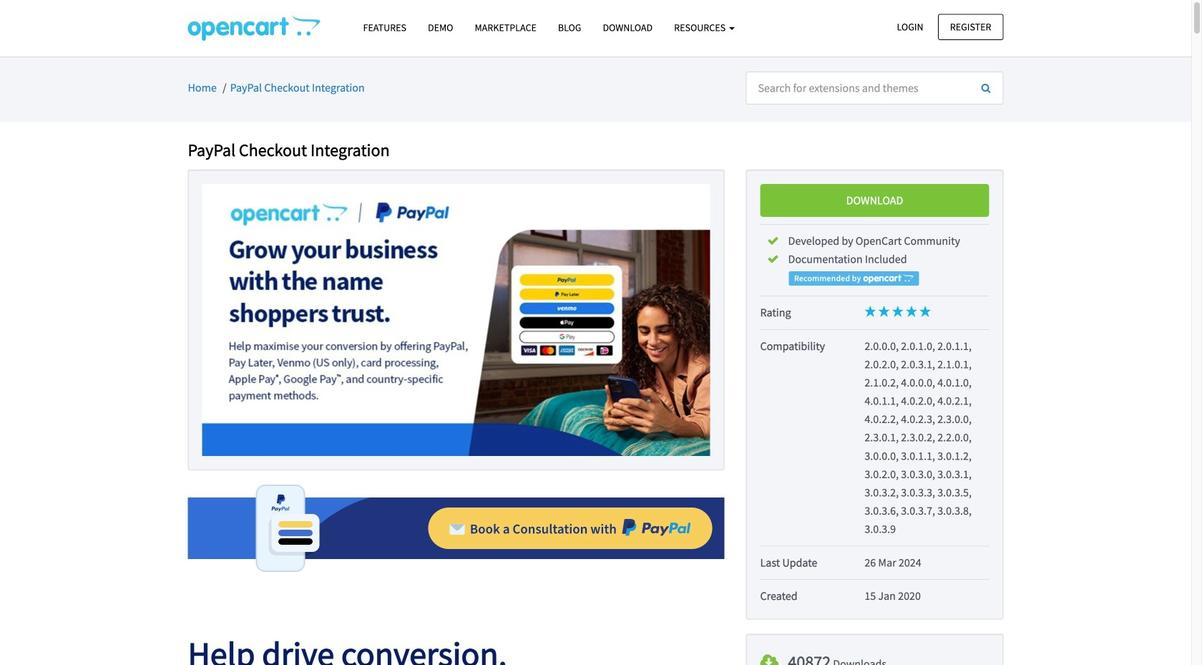 Task type: vqa. For each thing, say whether or not it's contained in the screenshot.
with
no



Task type: locate. For each thing, give the bounding box(es) containing it.
2 horizontal spatial star light image
[[906, 306, 918, 317]]

3 star light image from the left
[[906, 306, 918, 317]]

star light image
[[865, 306, 876, 317], [920, 306, 931, 317]]

opencart - paypal checkout integration image
[[188, 15, 320, 41]]

1 horizontal spatial star light image
[[893, 306, 904, 317]]

paypal checkout integration image
[[202, 184, 711, 456]]

1 horizontal spatial star light image
[[920, 306, 931, 317]]

star light image
[[879, 306, 890, 317], [893, 306, 904, 317], [906, 306, 918, 317]]

0 horizontal spatial star light image
[[865, 306, 876, 317]]

0 horizontal spatial star light image
[[879, 306, 890, 317]]

1 star light image from the left
[[879, 306, 890, 317]]

2 star light image from the left
[[893, 306, 904, 317]]



Task type: describe. For each thing, give the bounding box(es) containing it.
Search for extensions and themes text field
[[746, 72, 970, 105]]

2 star light image from the left
[[920, 306, 931, 317]]

cloud download image
[[761, 653, 779, 665]]

search image
[[982, 83, 991, 93]]

1 star light image from the left
[[865, 306, 876, 317]]



